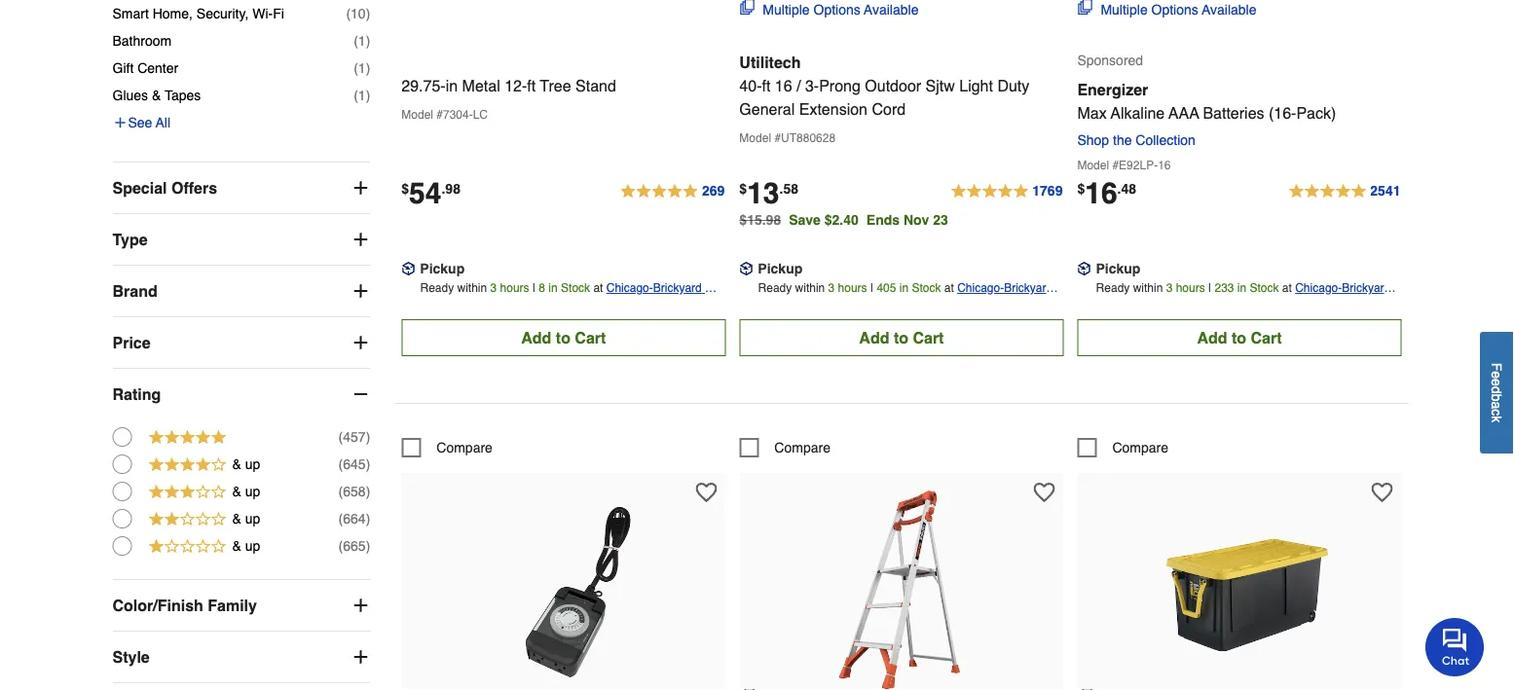 Task type: describe. For each thing, give the bounding box(es) containing it.
general
[[739, 100, 795, 118]]

model # 7304-lc
[[401, 108, 488, 122]]

1 1 from the top
[[358, 34, 366, 49]]

stand
[[576, 77, 616, 95]]

269 button
[[619, 180, 726, 204]]

energizer
[[1077, 81, 1148, 99]]

all
[[156, 115, 170, 131]]

hours for 8
[[500, 282, 529, 295]]

chat invite button image
[[1426, 617, 1485, 677]]

1 to from the left
[[556, 329, 571, 347]]

12-
[[505, 77, 527, 95]]

at for 233
[[1282, 282, 1292, 295]]

1 for center
[[358, 61, 366, 76]]

utilitech
[[739, 53, 801, 71]]

style
[[112, 648, 150, 667]]

hours for 405
[[838, 282, 867, 295]]

up for ( 645 )
[[245, 457, 260, 473]]

645
[[343, 457, 366, 473]]

model # ut880628
[[739, 132, 836, 145]]

f e e d b a c k button
[[1480, 332, 1514, 454]]

ut880628
[[781, 132, 836, 145]]

brickyard for ready within 3 hours | 233 in stock at chicago-brickyard lowe's
[[1342, 282, 1391, 295]]

1769 button
[[950, 180, 1064, 204]]

.48
[[1117, 181, 1136, 196]]

2 add to cart button from the left
[[739, 320, 1064, 357]]

center
[[137, 61, 178, 76]]

add for first add to cart button from left
[[521, 329, 552, 347]]

4 stars image
[[148, 455, 227, 478]]

chicago-brickyard lowe's button for ready within 3 hours | 405 in stock at chicago-brickyard lowe's
[[957, 279, 1064, 315]]

| for 8
[[533, 282, 536, 295]]

the
[[1113, 133, 1132, 148]]

home,
[[153, 6, 193, 22]]

f
[[1489, 363, 1505, 371]]

$15.98
[[739, 213, 781, 228]]

see all
[[128, 115, 170, 131]]

wi-
[[252, 6, 273, 22]]

lowe's for 8
[[606, 301, 642, 315]]

1769
[[1032, 183, 1063, 199]]

.58
[[780, 181, 798, 196]]

2541
[[1370, 183, 1401, 199]]

stock for 8
[[561, 282, 590, 295]]

5013943287 element
[[1077, 438, 1168, 458]]

gift
[[112, 61, 134, 76]]

ends
[[866, 213, 900, 228]]

ready within 3 hours | 233 in stock at chicago-brickyard lowe's
[[1096, 282, 1394, 315]]

savings save $2.40 element
[[789, 213, 956, 228]]

chicago- for ready within 3 hours | 405 in stock at chicago-brickyard lowe's
[[957, 282, 1004, 295]]

compare for 5014300771 element in the bottom of the page
[[437, 440, 493, 456]]

minus image
[[351, 385, 370, 405]]

c
[[1489, 409, 1505, 416]]

add for 2nd add to cart button from left
[[859, 329, 889, 347]]

1 available from the left
[[864, 2, 919, 18]]

7 ) from the top
[[366, 484, 370, 500]]

# for 29.75-in metal 12-ft tree stand
[[437, 108, 443, 122]]

add to cart for first add to cart button from left
[[521, 329, 606, 347]]

pickup for ready within 3 hours | 405 in stock at chicago-brickyard lowe's
[[758, 261, 803, 277]]

smart
[[112, 6, 149, 22]]

4 ) from the top
[[366, 88, 370, 104]]

$ 54 .98
[[401, 177, 461, 211]]

in left "metal"
[[446, 77, 458, 95]]

1 add to cart button from the left
[[401, 320, 726, 357]]

up for ( 665 )
[[245, 539, 260, 555]]

extension
[[799, 100, 868, 118]]

& for ( 665 )
[[232, 539, 241, 555]]

29.75-in metal 12-ft tree stand link
[[401, 53, 726, 98]]

save
[[789, 213, 821, 228]]

( 457 )
[[338, 430, 370, 445]]

b
[[1489, 394, 1505, 401]]

5 stars image for 16
[[1288, 180, 1402, 204]]

2 multiple from the left
[[1101, 2, 1148, 18]]

offers
[[171, 179, 217, 197]]

5 stars image for 54
[[619, 180, 726, 204]]

cord
[[872, 100, 906, 118]]

chicago- for ready within 3 hours | 8 in stock at chicago-brickyard lowe's
[[606, 282, 653, 295]]

rating button
[[112, 370, 370, 420]]

chicago- for ready within 3 hours | 233 in stock at chicago-brickyard lowe's
[[1295, 282, 1342, 295]]

glues & tapes
[[112, 88, 201, 104]]

ft inside utilitech 40-ft 16 / 3-prong outdoor sjtw light duty general extension cord
[[762, 77, 771, 95]]

2 horizontal spatial #
[[1112, 159, 1119, 173]]

shop the collection
[[1077, 133, 1196, 148]]

1 horizontal spatial 16
[[1085, 177, 1117, 211]]

light
[[959, 77, 993, 95]]

1 star image
[[148, 537, 227, 559]]

$2.40
[[825, 213, 859, 228]]

plus image
[[351, 648, 370, 667]]

model # e92lp-16
[[1077, 159, 1171, 173]]

up for ( 664 )
[[245, 512, 260, 527]]

29.75-
[[401, 77, 446, 95]]

see all button
[[112, 113, 170, 133]]

nov
[[904, 213, 929, 228]]

brand button
[[112, 266, 370, 317]]

2 cart from the left
[[913, 329, 944, 347]]

269
[[702, 183, 725, 199]]

d
[[1489, 386, 1505, 394]]

outdoor
[[865, 77, 921, 95]]

lc
[[473, 108, 488, 122]]

in for ready within 3 hours | 405 in stock at chicago-brickyard lowe's
[[900, 282, 909, 295]]

23
[[933, 213, 948, 228]]

within for ready within 3 hours | 233 in stock at chicago-brickyard lowe's
[[1133, 282, 1163, 295]]

$ 13 .58
[[739, 177, 798, 211]]

prong
[[819, 77, 861, 95]]

2 heart outline image from the left
[[1033, 482, 1055, 504]]

ready for ready within 3 hours | 233 in stock at chicago-brickyard lowe's
[[1096, 282, 1130, 295]]

collection
[[1136, 133, 1196, 148]]

in for ready within 3 hours | 8 in stock at chicago-brickyard lowe's
[[549, 282, 558, 295]]

1 multiple from the left
[[763, 2, 810, 18]]

1 ( 1 ) from the top
[[354, 34, 370, 49]]

& up for ( 645 )
[[232, 457, 260, 473]]

3 ) from the top
[[366, 61, 370, 76]]

pickup for ready within 3 hours | 8 in stock at chicago-brickyard lowe's
[[420, 261, 465, 277]]

2 ) from the top
[[366, 34, 370, 49]]

8 ) from the top
[[366, 512, 370, 527]]

40-
[[739, 77, 762, 95]]

1 for &
[[358, 88, 366, 104]]

$ for 16
[[1077, 181, 1085, 196]]

model for 40-ft 16 / 3-prong outdoor sjtw light duty general extension cord
[[739, 132, 771, 145]]

2 e from the top
[[1489, 379, 1505, 386]]

lowe's for 233
[[1295, 301, 1331, 315]]

max
[[1077, 104, 1107, 122]]

3 heart outline image from the left
[[1371, 482, 1393, 504]]

utilitech 40-ft 16 / 3-prong outdoor sjtw light duty general extension cord
[[739, 53, 1030, 118]]

utilitech 15-amps 125-volt 2-outlet plug-in countdown indoor or outdoor lighting timer image
[[457, 483, 671, 690]]

2 multiple options available from the left
[[1101, 2, 1257, 18]]

special offers button
[[112, 163, 370, 214]]

2541 button
[[1288, 180, 1402, 204]]

energizer max alkaline aaa batteries (16-pack)
[[1077, 81, 1336, 122]]

up for ( 658 )
[[245, 484, 260, 500]]

chicago-brickyard lowe's button for ready within 3 hours | 8 in stock at chicago-brickyard lowe's
[[606, 279, 726, 315]]

shop the collection link
[[1077, 133, 1203, 148]]

special
[[112, 179, 167, 197]]

add to cart for 2nd add to cart button from left
[[859, 329, 944, 347]]

k
[[1489, 416, 1505, 423]]

457
[[343, 430, 366, 445]]

8
[[539, 282, 545, 295]]

233
[[1215, 282, 1234, 295]]

2 options from the left
[[1151, 2, 1198, 18]]

plus image inside see all button
[[112, 115, 128, 131]]

tapes
[[165, 88, 201, 104]]

style button
[[112, 632, 370, 683]]

within for ready within 3 hours | 8 in stock at chicago-brickyard lowe's
[[457, 282, 487, 295]]

1 multiple options available from the left
[[763, 2, 919, 18]]

actual price $13.58 element
[[739, 177, 798, 211]]



Task type: vqa. For each thing, say whether or not it's contained in the screenshot.
405's AT
yes



Task type: locate. For each thing, give the bounding box(es) containing it.
at right 8
[[593, 282, 603, 295]]

within for ready within 3 hours | 405 in stock at chicago-brickyard lowe's
[[795, 282, 825, 295]]

2 horizontal spatial stock
[[1250, 282, 1279, 295]]

10
[[351, 6, 366, 22]]

0 horizontal spatial pickup image
[[739, 262, 753, 276]]

up right the 2 stars image
[[245, 512, 260, 527]]

1 options from the left
[[814, 2, 861, 18]]

3 for 405
[[828, 282, 835, 295]]

$ inside $ 13 .58
[[739, 181, 747, 196]]

0 horizontal spatial heart outline image
[[696, 482, 717, 504]]

3 ready from the left
[[1096, 282, 1130, 295]]

1 horizontal spatial chicago-brickyard lowe's button
[[957, 279, 1064, 315]]

0 horizontal spatial 16
[[775, 77, 792, 95]]

add down the ready within 3 hours | 8 in stock at chicago-brickyard lowe's
[[521, 329, 552, 347]]

option group containing (
[[112, 424, 370, 560]]

1 horizontal spatial brickyard
[[1004, 282, 1053, 295]]

) right fi
[[366, 6, 370, 22]]

project source commander x-large 75-gallons (300-quart) black and yellow heavy duty rolling tote with standard snap lid image
[[1132, 483, 1347, 690]]

multiple options available link up sponsored
[[1077, 0, 1257, 20]]

3 left 8
[[490, 282, 497, 295]]

16 for ft
[[775, 77, 792, 95]]

1 left 29.75-
[[358, 88, 366, 104]]

( 1 ) for center
[[354, 61, 370, 76]]

1 at from the left
[[593, 282, 603, 295]]

lowe's inside ready within 3 hours | 405 in stock at chicago-brickyard lowe's
[[957, 301, 993, 315]]

1 vertical spatial 1
[[358, 61, 366, 76]]

5 stars image containing 1769
[[950, 180, 1064, 204]]

2 to from the left
[[894, 329, 908, 347]]

ready down the $ 16 .48
[[1096, 282, 1130, 295]]

model down shop
[[1077, 159, 1109, 173]]

plus image for special offers
[[351, 179, 370, 198]]

in right 8
[[549, 282, 558, 295]]

e up b
[[1489, 379, 1505, 386]]

2 | from the left
[[870, 282, 874, 295]]

0 horizontal spatial chicago-brickyard lowe's button
[[606, 279, 726, 315]]

color/finish family button
[[112, 581, 370, 631]]

| inside ready within 3 hours | 405 in stock at chicago-brickyard lowe's
[[870, 282, 874, 295]]

ready inside ready within 3 hours | 233 in stock at chicago-brickyard lowe's
[[1096, 282, 1130, 295]]

stock inside ready within 3 hours | 405 in stock at chicago-brickyard lowe's
[[912, 282, 941, 295]]

3 for 8
[[490, 282, 497, 295]]

3
[[490, 282, 497, 295], [828, 282, 835, 295], [1166, 282, 1173, 295]]

1 chicago-brickyard lowe's button from the left
[[606, 279, 726, 315]]

at for 405
[[944, 282, 954, 295]]

) up ( 658 )
[[366, 457, 370, 473]]

2 horizontal spatial hours
[[1176, 282, 1205, 295]]

options up prong
[[814, 2, 861, 18]]

3-
[[805, 77, 819, 95]]

brickyard for ready within 3 hours | 405 in stock at chicago-brickyard lowe's
[[1004, 282, 1053, 295]]

up right 3 stars image
[[245, 484, 260, 500]]

3 chicago-brickyard lowe's button from the left
[[1295, 279, 1402, 315]]

within left 8
[[457, 282, 487, 295]]

brand
[[112, 282, 157, 300]]

ready inside the ready within 3 hours | 8 in stock at chicago-brickyard lowe's
[[420, 282, 454, 295]]

& right 3 stars image
[[232, 484, 241, 500]]

| for 405
[[870, 282, 874, 295]]

type button
[[112, 215, 370, 265]]

3 stars image
[[148, 482, 227, 505]]

add to cart down ready within 3 hours | 405 in stock at chicago-brickyard lowe's
[[859, 329, 944, 347]]

1 horizontal spatial at
[[944, 282, 954, 295]]

2 horizontal spatial 3
[[1166, 282, 1173, 295]]

3 | from the left
[[1208, 282, 1211, 295]]

multiple up utilitech
[[763, 2, 810, 18]]

brickyard inside ready within 3 hours | 233 in stock at chicago-brickyard lowe's
[[1342, 282, 1391, 295]]

within left 233
[[1133, 282, 1163, 295]]

add
[[521, 329, 552, 347], [859, 329, 889, 347], [1197, 329, 1227, 347]]

multiple
[[763, 2, 810, 18], [1101, 2, 1148, 18]]

plus image for price
[[351, 333, 370, 353]]

pickup for ready within 3 hours | 233 in stock at chicago-brickyard lowe's
[[1096, 261, 1141, 277]]

6 ) from the top
[[366, 457, 370, 473]]

family
[[208, 597, 257, 615]]

at
[[593, 282, 603, 295], [944, 282, 954, 295], [1282, 282, 1292, 295]]

fi
[[273, 6, 284, 22]]

2 horizontal spatial to
[[1232, 329, 1246, 347]]

& right 4 stars image
[[232, 457, 241, 473]]

0 horizontal spatial model
[[401, 108, 433, 122]]

pickup down $15.98
[[758, 261, 803, 277]]

2 horizontal spatial $
[[1077, 181, 1085, 196]]

3 add to cart button from the left
[[1077, 320, 1402, 357]]

options up energizer max alkaline aaa batteries (16-pack)
[[1151, 2, 1198, 18]]

1 horizontal spatial add to cart button
[[739, 320, 1064, 357]]

1 ft from the left
[[527, 77, 536, 95]]

pickup right pickup image
[[420, 261, 465, 277]]

1 horizontal spatial cart
[[913, 329, 944, 347]]

# for 40-ft 16 / 3-prong outdoor sjtw light duty general extension cord
[[774, 132, 781, 145]]

plus image for type
[[351, 230, 370, 250]]

model down general
[[739, 132, 771, 145]]

54
[[409, 177, 442, 211]]

2 multiple options available link from the left
[[1077, 0, 1257, 20]]

pickup image for ready within 3 hours | 233 in stock at chicago-brickyard lowe's
[[1077, 262, 1091, 276]]

ready within 3 hours | 8 in stock at chicago-brickyard lowe's
[[420, 282, 705, 315]]

1 3 from the left
[[490, 282, 497, 295]]

2 stars image
[[148, 510, 227, 532]]

& for ( 645 )
[[232, 457, 241, 473]]

0 horizontal spatial to
[[556, 329, 571, 347]]

16 left /
[[775, 77, 792, 95]]

2 horizontal spatial add to cart
[[1197, 329, 1282, 347]]

add to cart button down ready within 3 hours | 233 in stock at chicago-brickyard lowe's
[[1077, 320, 1402, 357]]

2 horizontal spatial ready
[[1096, 282, 1130, 295]]

0 horizontal spatial ft
[[527, 77, 536, 95]]

up up "color/finish family" button at the left of page
[[245, 539, 260, 555]]

3 stock from the left
[[1250, 282, 1279, 295]]

| left 8
[[533, 282, 536, 295]]

1 vertical spatial 16
[[1158, 159, 1171, 173]]

little giant ladders xtra-lite plus 5-ft aluminum type 1aa-375-lb load capacity step ladder image
[[794, 483, 1009, 690]]

compare inside 5013943287 'element'
[[1112, 440, 1168, 456]]

add to cart
[[521, 329, 606, 347], [859, 329, 944, 347], [1197, 329, 1282, 347]]

#
[[437, 108, 443, 122], [774, 132, 781, 145], [1112, 159, 1119, 173]]

$15.98 save $2.40 ends nov 23
[[739, 213, 948, 228]]

chicago- inside the ready within 3 hours | 8 in stock at chicago-brickyard lowe's
[[606, 282, 653, 295]]

1 add from the left
[[521, 329, 552, 347]]

) left 29.75-
[[366, 88, 370, 104]]

2 up from the top
[[245, 484, 260, 500]]

| for 233
[[1208, 282, 1211, 295]]

& right the 2 stars image
[[232, 512, 241, 527]]

2 horizontal spatial pickup
[[1096, 261, 1141, 277]]

price button
[[112, 318, 370, 369]]

3 chicago- from the left
[[1295, 282, 1342, 295]]

2 stock from the left
[[912, 282, 941, 295]]

( 10 )
[[346, 6, 370, 22]]

add for first add to cart button from right
[[1197, 329, 1227, 347]]

to down ready within 3 hours | 405 in stock at chicago-brickyard lowe's
[[894, 329, 908, 347]]

1 down 10
[[358, 61, 366, 76]]

1 hours from the left
[[500, 282, 529, 295]]

multiple options available up sponsored
[[1101, 2, 1257, 18]]

1 horizontal spatial multiple options available link
[[1077, 0, 1257, 20]]

0 vertical spatial 1
[[358, 34, 366, 49]]

1 horizontal spatial 3
[[828, 282, 835, 295]]

lowe's inside ready within 3 hours | 233 in stock at chicago-brickyard lowe's
[[1295, 301, 1331, 315]]

1 horizontal spatial lowe's
[[957, 301, 993, 315]]

3 brickyard from the left
[[1342, 282, 1391, 295]]

plus image inside brand button
[[351, 282, 370, 301]]

multiple options available link up prong
[[739, 0, 919, 20]]

3 & up from the top
[[232, 512, 260, 527]]

1 add to cart from the left
[[521, 329, 606, 347]]

13
[[747, 177, 780, 211]]

0 horizontal spatial brickyard
[[653, 282, 702, 295]]

add down 405
[[859, 329, 889, 347]]

plus image for brand
[[351, 282, 370, 301]]

665
[[343, 539, 366, 555]]

2 ft from the left
[[762, 77, 771, 95]]

0 horizontal spatial available
[[864, 2, 919, 18]]

model
[[401, 108, 433, 122], [739, 132, 771, 145], [1077, 159, 1109, 173]]

compare for 5013943287 'element'
[[1112, 440, 1168, 456]]

was price $15.98 element
[[739, 208, 789, 228]]

$ 16 .48
[[1077, 177, 1136, 211]]

1 horizontal spatial hours
[[838, 282, 867, 295]]

& up right 4 stars image
[[232, 457, 260, 473]]

2 horizontal spatial cart
[[1251, 329, 1282, 347]]

1 lowe's from the left
[[606, 301, 642, 315]]

( 658 )
[[338, 484, 370, 500]]

2 vertical spatial ( 1 )
[[354, 88, 370, 104]]

0 horizontal spatial ready
[[420, 282, 454, 295]]

glues
[[112, 88, 148, 104]]

(16-
[[1269, 104, 1296, 122]]

0 horizontal spatial multiple options available
[[763, 2, 919, 18]]

2 horizontal spatial model
[[1077, 159, 1109, 173]]

chicago- right 233
[[1295, 282, 1342, 295]]

7304-
[[443, 108, 473, 122]]

4 up from the top
[[245, 539, 260, 555]]

0 horizontal spatial pickup
[[420, 261, 465, 277]]

1 & up from the top
[[232, 457, 260, 473]]

| inside the ready within 3 hours | 8 in stock at chicago-brickyard lowe's
[[533, 282, 536, 295]]

shop
[[1077, 133, 1109, 148]]

hours inside ready within 3 hours | 233 in stock at chicago-brickyard lowe's
[[1176, 282, 1205, 295]]

2 vertical spatial 1
[[358, 88, 366, 104]]

3 at from the left
[[1282, 282, 1292, 295]]

0 vertical spatial 16
[[775, 77, 792, 95]]

5 stars image for 13
[[950, 180, 1064, 204]]

actual price $54.98 element
[[401, 177, 461, 211]]

1 horizontal spatial #
[[774, 132, 781, 145]]

3 inside the ready within 3 hours | 8 in stock at chicago-brickyard lowe's
[[490, 282, 497, 295]]

1 horizontal spatial ready
[[758, 282, 792, 295]]

option group
[[112, 424, 370, 560]]

plus image inside special offers button
[[351, 179, 370, 198]]

) up the 665 at the bottom left of page
[[366, 512, 370, 527]]

0 vertical spatial #
[[437, 108, 443, 122]]

$ right 269
[[739, 181, 747, 196]]

in for ready within 3 hours | 233 in stock at chicago-brickyard lowe's
[[1237, 282, 1247, 295]]

) down 664
[[366, 539, 370, 555]]

ready within 3 hours | 405 in stock at chicago-brickyard lowe's
[[758, 282, 1056, 315]]

in inside the ready within 3 hours | 8 in stock at chicago-brickyard lowe's
[[549, 282, 558, 295]]

2 compare from the left
[[774, 440, 831, 456]]

$ for 13
[[739, 181, 747, 196]]

658
[[343, 484, 366, 500]]

2 horizontal spatial lowe's
[[1295, 301, 1331, 315]]

3 left 233
[[1166, 282, 1173, 295]]

compare inside 5014114195 element
[[774, 440, 831, 456]]

within inside the ready within 3 hours | 8 in stock at chicago-brickyard lowe's
[[457, 282, 487, 295]]

ends nov 23 element
[[866, 213, 956, 228]]

2 horizontal spatial at
[[1282, 282, 1292, 295]]

4 & up from the top
[[232, 539, 260, 555]]

special offers
[[112, 179, 217, 197]]

2 horizontal spatial |
[[1208, 282, 1211, 295]]

2 at from the left
[[944, 282, 954, 295]]

hours left 233
[[1176, 282, 1205, 295]]

2 hours from the left
[[838, 282, 867, 295]]

1 stock from the left
[[561, 282, 590, 295]]

1 horizontal spatial compare
[[774, 440, 831, 456]]

& right 1 star image
[[232, 539, 241, 555]]

1 horizontal spatial add
[[859, 329, 889, 347]]

3 inside ready within 3 hours | 405 in stock at chicago-brickyard lowe's
[[828, 282, 835, 295]]

available up energizer max alkaline aaa batteries (16-pack)
[[1202, 2, 1257, 18]]

3 $ from the left
[[1077, 181, 1085, 196]]

2 pickup image from the left
[[1077, 262, 1091, 276]]

2 lowe's from the left
[[957, 301, 993, 315]]

add to cart down the ready within 3 hours | 8 in stock at chicago-brickyard lowe's
[[521, 329, 606, 347]]

0 horizontal spatial $
[[401, 181, 409, 196]]

2 chicago-brickyard lowe's button from the left
[[957, 279, 1064, 315]]

1 ready from the left
[[420, 282, 454, 295]]

cart down the ready within 3 hours | 8 in stock at chicago-brickyard lowe's
[[575, 329, 606, 347]]

2 ( 1 ) from the top
[[354, 61, 370, 76]]

ready for ready within 3 hours | 405 in stock at chicago-brickyard lowe's
[[758, 282, 792, 295]]

& up right 1 star image
[[232, 539, 260, 555]]

| left 233
[[1208, 282, 1211, 295]]

1 horizontal spatial $
[[739, 181, 747, 196]]

alkaline
[[1111, 104, 1165, 122]]

1 horizontal spatial multiple options available
[[1101, 2, 1257, 18]]

within inside ready within 3 hours | 233 in stock at chicago-brickyard lowe's
[[1133, 282, 1163, 295]]

1 multiple options available link from the left
[[739, 0, 919, 20]]

2 within from the left
[[795, 282, 825, 295]]

3 for 233
[[1166, 282, 1173, 295]]

within down the save
[[795, 282, 825, 295]]

0 vertical spatial ( 1 )
[[354, 34, 370, 49]]

2 vertical spatial 16
[[1085, 177, 1117, 211]]

1 | from the left
[[533, 282, 536, 295]]

2 available from the left
[[1202, 2, 1257, 18]]

( 645 )
[[338, 457, 370, 473]]

3 within from the left
[[1133, 282, 1163, 295]]

2 ready from the left
[[758, 282, 792, 295]]

2 horizontal spatial chicago-brickyard lowe's button
[[1295, 279, 1402, 315]]

plus image inside "color/finish family" button
[[351, 596, 370, 616]]

within inside ready within 3 hours | 405 in stock at chicago-brickyard lowe's
[[795, 282, 825, 295]]

0 horizontal spatial cart
[[575, 329, 606, 347]]

add to cart down ready within 3 hours | 233 in stock at chicago-brickyard lowe's
[[1197, 329, 1282, 347]]

0 horizontal spatial add to cart
[[521, 329, 606, 347]]

compare inside 5014300771 element
[[437, 440, 493, 456]]

# up .48
[[1112, 159, 1119, 173]]

chicago- inside ready within 3 hours | 233 in stock at chicago-brickyard lowe's
[[1295, 282, 1342, 295]]

$
[[401, 181, 409, 196], [739, 181, 747, 196], [1077, 181, 1085, 196]]

1 vertical spatial model
[[739, 132, 771, 145]]

1 horizontal spatial add to cart
[[859, 329, 944, 347]]

pickup image
[[739, 262, 753, 276], [1077, 262, 1091, 276]]

0 horizontal spatial within
[[457, 282, 487, 295]]

hours for 233
[[1176, 282, 1205, 295]]

1 chicago- from the left
[[606, 282, 653, 295]]

pickup image
[[401, 262, 415, 276]]

3 lowe's from the left
[[1295, 301, 1331, 315]]

chicago-brickyard lowe's button for ready within 3 hours | 233 in stock at chicago-brickyard lowe's
[[1295, 279, 1402, 315]]

5014300771 element
[[401, 438, 493, 458]]

compare
[[437, 440, 493, 456], [774, 440, 831, 456], [1112, 440, 1168, 456]]

2 vertical spatial model
[[1077, 159, 1109, 173]]

0 horizontal spatial at
[[593, 282, 603, 295]]

3 add from the left
[[1197, 329, 1227, 347]]

0 horizontal spatial compare
[[437, 440, 493, 456]]

chicago- right 405
[[957, 282, 1004, 295]]

sponsored
[[1077, 53, 1143, 68]]

1 horizontal spatial options
[[1151, 2, 1198, 18]]

.98
[[442, 181, 461, 196]]

pickup image down actual price $16.48 element
[[1077, 262, 1091, 276]]

16 for e92lp-
[[1158, 159, 1171, 173]]

price
[[112, 334, 151, 352]]

2 add to cart from the left
[[859, 329, 944, 347]]

to down ready within 3 hours | 233 in stock at chicago-brickyard lowe's
[[1232, 329, 1246, 347]]

0 horizontal spatial |
[[533, 282, 536, 295]]

add to cart button down the ready within 3 hours | 8 in stock at chicago-brickyard lowe's
[[401, 320, 726, 357]]

) down 645
[[366, 484, 370, 500]]

& up for ( 664 )
[[232, 512, 260, 527]]

& for ( 658 )
[[232, 484, 241, 500]]

2 horizontal spatial within
[[1133, 282, 1163, 295]]

16 inside utilitech 40-ft 16 / 3-prong outdoor sjtw light duty general extension cord
[[775, 77, 792, 95]]

3 to from the left
[[1232, 329, 1246, 347]]

lowe's inside the ready within 3 hours | 8 in stock at chicago-brickyard lowe's
[[606, 301, 642, 315]]

1 pickup from the left
[[420, 261, 465, 277]]

( 1 ) down 10
[[354, 61, 370, 76]]

1 cart from the left
[[575, 329, 606, 347]]

plus image
[[112, 115, 128, 131], [351, 179, 370, 198], [351, 230, 370, 250], [351, 282, 370, 301], [351, 333, 370, 353], [351, 596, 370, 616]]

brickyard
[[653, 282, 702, 295], [1004, 282, 1053, 295], [1342, 282, 1391, 295]]

add down 233
[[1197, 329, 1227, 347]]

1 horizontal spatial |
[[870, 282, 874, 295]]

1 horizontal spatial multiple
[[1101, 2, 1148, 18]]

add to cart button down ready within 3 hours | 405 in stock at chicago-brickyard lowe's
[[739, 320, 1064, 357]]

actual price $16.48 element
[[1077, 177, 1136, 211]]

2 horizontal spatial add to cart button
[[1077, 320, 1402, 357]]

pickup down the $ 16 .48
[[1096, 261, 1141, 277]]

hours left 8
[[500, 282, 529, 295]]

16 down the collection on the top right of the page
[[1158, 159, 1171, 173]]

at for 8
[[593, 282, 603, 295]]

multiple up sponsored
[[1101, 2, 1148, 18]]

0 horizontal spatial add
[[521, 329, 552, 347]]

2 horizontal spatial brickyard
[[1342, 282, 1391, 295]]

1 horizontal spatial to
[[894, 329, 908, 347]]

e
[[1489, 371, 1505, 379], [1489, 379, 1505, 386]]

9 ) from the top
[[366, 539, 370, 555]]

to down the ready within 3 hours | 8 in stock at chicago-brickyard lowe's
[[556, 329, 571, 347]]

# down 29.75-
[[437, 108, 443, 122]]

1 horizontal spatial available
[[1202, 2, 1257, 18]]

1 horizontal spatial pickup image
[[1077, 262, 1091, 276]]

16 down the model # e92lp-16 at the right of the page
[[1085, 177, 1117, 211]]

in right 233
[[1237, 282, 1247, 295]]

rating
[[112, 386, 161, 404]]

tree
[[540, 77, 571, 95]]

) down 10
[[366, 61, 370, 76]]

/
[[797, 77, 801, 95]]

1 ) from the top
[[366, 6, 370, 22]]

model down 29.75-
[[401, 108, 433, 122]]

5 ) from the top
[[366, 430, 370, 445]]

& right glues
[[152, 88, 161, 104]]

in inside ready within 3 hours | 233 in stock at chicago-brickyard lowe's
[[1237, 282, 1247, 295]]

brickyard inside the ready within 3 hours | 8 in stock at chicago-brickyard lowe's
[[653, 282, 702, 295]]

2 horizontal spatial chicago-
[[1295, 282, 1342, 295]]

1 up from the top
[[245, 457, 260, 473]]

0 horizontal spatial lowe's
[[606, 301, 642, 315]]

(
[[346, 6, 351, 22], [354, 34, 358, 49], [354, 61, 358, 76], [354, 88, 358, 104], [338, 430, 343, 445], [338, 457, 343, 473], [338, 484, 343, 500], [338, 512, 343, 527], [338, 539, 343, 555]]

lowe's
[[606, 301, 642, 315], [957, 301, 993, 315], [1295, 301, 1331, 315]]

pickup image down $15.98
[[739, 262, 753, 276]]

( 1 ) left 29.75-
[[354, 88, 370, 104]]

2 chicago- from the left
[[957, 282, 1004, 295]]

plus image inside 'price' button
[[351, 333, 370, 353]]

metal
[[462, 77, 500, 95]]

3 cart from the left
[[1251, 329, 1282, 347]]

to
[[556, 329, 571, 347], [894, 329, 908, 347], [1232, 329, 1246, 347]]

3 hours from the left
[[1176, 282, 1205, 295]]

3 1 from the top
[[358, 88, 366, 104]]

2 $ from the left
[[739, 181, 747, 196]]

in inside ready within 3 hours | 405 in stock at chicago-brickyard lowe's
[[900, 282, 909, 295]]

0 vertical spatial model
[[401, 108, 433, 122]]

1 horizontal spatial ft
[[762, 77, 771, 95]]

$ for 54
[[401, 181, 409, 196]]

29.75-in metal 12-ft tree stand
[[401, 77, 616, 95]]

hours
[[500, 282, 529, 295], [838, 282, 867, 295], [1176, 282, 1205, 295]]

0 horizontal spatial chicago-
[[606, 282, 653, 295]]

1 horizontal spatial pickup
[[758, 261, 803, 277]]

stock for 405
[[912, 282, 941, 295]]

1 horizontal spatial within
[[795, 282, 825, 295]]

bathroom
[[112, 34, 172, 49]]

pickup image for ready within 3 hours | 405 in stock at chicago-brickyard lowe's
[[739, 262, 753, 276]]

2 horizontal spatial heart outline image
[[1371, 482, 1393, 504]]

$ inside the $ 16 .48
[[1077, 181, 1085, 196]]

ready down $15.98
[[758, 282, 792, 295]]

3 pickup from the left
[[1096, 261, 1141, 277]]

stock inside ready within 3 hours | 233 in stock at chicago-brickyard lowe's
[[1250, 282, 1279, 295]]

$ right 1769
[[1077, 181, 1085, 196]]

3 3 from the left
[[1166, 282, 1173, 295]]

2 brickyard from the left
[[1004, 282, 1053, 295]]

( 1 ) down ( 10 )
[[354, 34, 370, 49]]

lowe's for 405
[[957, 301, 993, 315]]

0 horizontal spatial multiple
[[763, 2, 810, 18]]

ft up general
[[762, 77, 771, 95]]

0 horizontal spatial hours
[[500, 282, 529, 295]]

2 horizontal spatial compare
[[1112, 440, 1168, 456]]

1
[[358, 34, 366, 49], [358, 61, 366, 76], [358, 88, 366, 104]]

5 stars image containing 269
[[619, 180, 726, 204]]

hours inside the ready within 3 hours | 8 in stock at chicago-brickyard lowe's
[[500, 282, 529, 295]]

1 horizontal spatial model
[[739, 132, 771, 145]]

2 & up from the top
[[232, 484, 260, 500]]

available up outdoor
[[864, 2, 919, 18]]

& for ( 664 )
[[232, 512, 241, 527]]

e up d
[[1489, 371, 1505, 379]]

brickyard for ready within 3 hours | 8 in stock at chicago-brickyard lowe's
[[653, 282, 702, 295]]

1 down ( 10 )
[[358, 34, 366, 49]]

0 horizontal spatial stock
[[561, 282, 590, 295]]

& up right 3 stars image
[[232, 484, 260, 500]]

heart outline image
[[696, 482, 717, 504], [1033, 482, 1055, 504], [1371, 482, 1393, 504]]

1 brickyard from the left
[[653, 282, 702, 295]]

plus image for color/finish family
[[351, 596, 370, 616]]

2 1 from the top
[[358, 61, 366, 76]]

ready for ready within 3 hours | 8 in stock at chicago-brickyard lowe's
[[420, 282, 454, 295]]

( 1 ) for &
[[354, 88, 370, 104]]

up right 4 stars image
[[245, 457, 260, 473]]

plus image inside type button
[[351, 230, 370, 250]]

1 vertical spatial ( 1 )
[[354, 61, 370, 76]]

& up
[[232, 457, 260, 473], [232, 484, 260, 500], [232, 512, 260, 527], [232, 539, 260, 555]]

e92lp-
[[1119, 159, 1158, 173]]

$ left .98
[[401, 181, 409, 196]]

1 heart outline image from the left
[[696, 482, 717, 504]]

chicago- right 8
[[606, 282, 653, 295]]

a
[[1489, 401, 1505, 409]]

0 horizontal spatial add to cart button
[[401, 320, 726, 357]]

compare for 5014114195 element
[[774, 440, 831, 456]]

1 $ from the left
[[401, 181, 409, 196]]

2 vertical spatial #
[[1112, 159, 1119, 173]]

& up for ( 658 )
[[232, 484, 260, 500]]

1 within from the left
[[457, 282, 487, 295]]

3 compare from the left
[[1112, 440, 1168, 456]]

3 up from the top
[[245, 512, 260, 527]]

16
[[775, 77, 792, 95], [1158, 159, 1171, 173], [1085, 177, 1117, 211]]

at right 233
[[1282, 282, 1292, 295]]

1 compare from the left
[[437, 440, 493, 456]]

hours left 405
[[838, 282, 867, 295]]

color/finish
[[112, 597, 203, 615]]

duty
[[997, 77, 1030, 95]]

at inside ready within 3 hours | 233 in stock at chicago-brickyard lowe's
[[1282, 282, 1292, 295]]

cart down ready within 3 hours | 233 in stock at chicago-brickyard lowe's
[[1251, 329, 1282, 347]]

2 add from the left
[[859, 329, 889, 347]]

| left 405
[[870, 282, 874, 295]]

) up 645
[[366, 430, 370, 445]]

in right 405
[[900, 282, 909, 295]]

2 horizontal spatial add
[[1197, 329, 1227, 347]]

0 horizontal spatial multiple options available link
[[739, 0, 919, 20]]

multiple options available up prong
[[763, 2, 919, 18]]

at inside the ready within 3 hours | 8 in stock at chicago-brickyard lowe's
[[593, 282, 603, 295]]

& up right the 2 stars image
[[232, 512, 260, 527]]

0 horizontal spatial options
[[814, 2, 861, 18]]

| inside ready within 3 hours | 233 in stock at chicago-brickyard lowe's
[[1208, 282, 1211, 295]]

2 3 from the left
[[828, 282, 835, 295]]

stock inside the ready within 3 hours | 8 in stock at chicago-brickyard lowe's
[[561, 282, 590, 295]]

add to cart for first add to cart button from right
[[1197, 329, 1282, 347]]

stock for 233
[[1250, 282, 1279, 295]]

at inside ready within 3 hours | 405 in stock at chicago-brickyard lowe's
[[944, 282, 954, 295]]

3 ( 1 ) from the top
[[354, 88, 370, 104]]

5014114195 element
[[739, 438, 831, 458]]

smart home, security, wi-fi
[[112, 6, 284, 22]]

see
[[128, 115, 152, 131]]

664
[[343, 512, 366, 527]]

stock right 8
[[561, 282, 590, 295]]

& up for ( 665 )
[[232, 539, 260, 555]]

at right 405
[[944, 282, 954, 295]]

chicago- inside ready within 3 hours | 405 in stock at chicago-brickyard lowe's
[[957, 282, 1004, 295]]

$ inside $ 54 .98
[[401, 181, 409, 196]]

stock right 405
[[912, 282, 941, 295]]

f e e d b a c k
[[1489, 363, 1505, 423]]

brickyard inside ready within 3 hours | 405 in stock at chicago-brickyard lowe's
[[1004, 282, 1053, 295]]

3 left 405
[[828, 282, 835, 295]]

5 stars image
[[619, 180, 726, 204], [950, 180, 1064, 204], [1288, 180, 1402, 204], [148, 428, 227, 450]]

stock right 233
[[1250, 282, 1279, 295]]

1 e from the top
[[1489, 371, 1505, 379]]

5 stars image containing 2541
[[1288, 180, 1402, 204]]

2 pickup from the left
[[758, 261, 803, 277]]

ready down actual price $54.98 element
[[420, 282, 454, 295]]

)
[[366, 6, 370, 22], [366, 34, 370, 49], [366, 61, 370, 76], [366, 88, 370, 104], [366, 430, 370, 445], [366, 457, 370, 473], [366, 484, 370, 500], [366, 512, 370, 527], [366, 539, 370, 555]]

multiple options available link
[[739, 0, 919, 20], [1077, 0, 1257, 20]]

model for 29.75-in metal 12-ft tree stand
[[401, 108, 433, 122]]

chicago-
[[606, 282, 653, 295], [957, 282, 1004, 295], [1295, 282, 1342, 295]]

add to cart button
[[401, 320, 726, 357], [739, 320, 1064, 357], [1077, 320, 1402, 357]]

) down ( 10 )
[[366, 34, 370, 49]]

0 horizontal spatial #
[[437, 108, 443, 122]]

1 vertical spatial #
[[774, 132, 781, 145]]

0 horizontal spatial 3
[[490, 282, 497, 295]]

gift center
[[112, 61, 178, 76]]

# down general
[[774, 132, 781, 145]]

1 horizontal spatial stock
[[912, 282, 941, 295]]

ready inside ready within 3 hours | 405 in stock at chicago-brickyard lowe's
[[758, 282, 792, 295]]

3 inside ready within 3 hours | 233 in stock at chicago-brickyard lowe's
[[1166, 282, 1173, 295]]

2 horizontal spatial 16
[[1158, 159, 1171, 173]]

1 pickup image from the left
[[739, 262, 753, 276]]

3 add to cart from the left
[[1197, 329, 1282, 347]]

1 horizontal spatial chicago-
[[957, 282, 1004, 295]]

hours inside ready within 3 hours | 405 in stock at chicago-brickyard lowe's
[[838, 282, 867, 295]]

1 horizontal spatial heart outline image
[[1033, 482, 1055, 504]]



